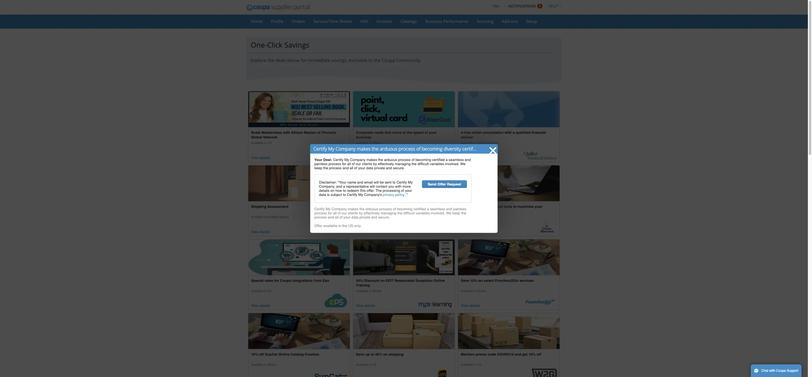 Task type: locate. For each thing, give the bounding box(es) containing it.
view details for a free initial consultation with a qualified financial adviser
[[461, 156, 480, 160]]

arduous inside certify my company makes the arduous process of becoming diversity certified easier! available in us
[[410, 205, 424, 209]]

makes down privacy policy ."
[[392, 205, 403, 209]]

kleercard image
[[353, 92, 455, 128], [419, 148, 452, 160]]

quilter financial advisers image down financial
[[524, 151, 557, 160]]

community.
[[396, 57, 421, 63]]

business
[[425, 18, 442, 24]]

0 vertical spatial data
[[366, 166, 373, 171]]

1 vertical spatial quilter financial advisers image
[[524, 151, 557, 160]]

1 vertical spatial diversity
[[374, 210, 389, 214]]

kleercard image down speed
[[419, 148, 452, 160]]

masterclass
[[261, 131, 282, 135]]

global down discount
[[372, 290, 381, 293]]

becoming up only.
[[356, 210, 373, 214]]

my for certify my company makes the arduous process of becoming diversity certified easier! available in us
[[368, 205, 373, 209]]

0 vertical spatial easier!
[[481, 146, 494, 152]]

data for certify my company makes the arduous process of becoming certified a seamless and painless process for all of our clients by effectively managing the difficult variables involved.  we keep the process and  all of your data private and secure.
[[366, 166, 373, 171]]

0 horizontal spatial data
[[319, 193, 326, 197]]

variables
[[430, 162, 444, 166], [416, 212, 430, 216]]

kingdom
[[487, 142, 499, 145]]

easier! for certify my company makes the arduous process of becoming diversity certified easier! available in us
[[405, 210, 416, 214]]

private inside the certify my company makes the arduous process of becoming certified a seamless and painless process for all of our clients by effectively managing the difficult variables involved.  we keep the process and  all of your data private and secure.
[[374, 166, 385, 171]]

myca learning image down suspicion
[[419, 302, 452, 308]]

0 vertical spatial diversity
[[444, 146, 461, 152]]

clients inside certify my company makes the arduous process of becoming certified a seamless and painless process for all of our clients by effectively managing the difficult variables involved. we keep the process and all of your data private and secure.
[[348, 212, 358, 216]]

1 vertical spatial eps image
[[325, 294, 347, 308]]

certify for certify my company makes the arduous process of becoming certified a seamless and painless process for all of our clients by effectively managing the difficult variables involved.  we keep the process and  all of your data private and secure.
[[333, 158, 343, 162]]

difficult for certify my company makes the arduous process of becoming certified a seamless and painless process for all of our clients by effectively managing the difficult variables involved.  we keep the process and  all of your data private and secure.
[[418, 162, 429, 166]]

1 horizontal spatial clients
[[362, 162, 372, 166]]

easier! for certify my company makes the arduous process of becoming diversity certified easier!
[[481, 146, 494, 152]]

get
[[461, 205, 467, 209]]

1 horizontal spatial data
[[351, 216, 358, 220]]

company inside the certify my company makes the arduous process of becoming certified a seamless and painless process for all of our clients by effectively managing the difficult variables involved.  we keep the process and  all of your data private and secure.
[[350, 158, 366, 162]]

data for certify my company makes the arduous process of becoming certified a seamless and painless process for all of our clients by effectively managing the difficult variables involved. we keep the process and all of your data private and secure.
[[351, 216, 358, 220]]

easier!
[[481, 146, 494, 152], [405, 210, 416, 214]]

on
[[330, 189, 334, 193], [380, 279, 385, 283], [478, 279, 483, 283], [383, 353, 388, 357]]

offer available in the us only.
[[314, 224, 361, 229]]

0 vertical spatial quilter financial advisers image
[[458, 92, 560, 128]]

certify inside certify my company makes the arduous process of becoming certified a seamless and painless process for all of our clients by effectively managing the difficult variables involved. we keep the process and all of your data private and secure.
[[314, 208, 325, 212]]

your inside certify my company makes the arduous process of becoming certified a seamless and painless process for all of our clients by effectively managing the difficult variables involved. we keep the process and all of your data private and secure.
[[343, 216, 350, 220]]

0 vertical spatial our
[[356, 162, 361, 166]]

certify my company image
[[353, 166, 455, 202], [436, 220, 448, 234]]

0 vertical spatial managing
[[395, 162, 411, 166]]

service/time
[[313, 18, 338, 24]]

company for certify my company makes the arduous process of becoming certified a seamless and painless process for all of our clients by effectively managing the difficult variables involved.  we keep the process and  all of your data private and secure.
[[350, 158, 366, 162]]

save left up
[[356, 353, 364, 357]]

0 vertical spatial offer
[[437, 183, 446, 187]]

diversity for certify my company makes the arduous process of becoming diversity certified easier!
[[444, 146, 461, 152]]

by up contact
[[373, 162, 377, 166]]

involved. for certify my company makes the arduous process of becoming certified a seamless and painless process for all of our clients by effectively managing the difficult variables involved.  we keep the process and  all of your data private and secure.
[[445, 162, 459, 166]]

0 vertical spatial online
[[434, 279, 445, 283]]

1 vertical spatial difficult
[[403, 212, 415, 216]]

0 vertical spatial seamless
[[449, 158, 464, 162]]

we inside certify my company makes the arduous process of becoming certified a seamless and painless process for all of our clients by effectively managing the difficult variables involved. we keep the process and all of your data private and secure.
[[446, 212, 451, 216]]

on inside 20% discount on dot reasonable suspicion online training available in global
[[380, 279, 385, 283]]

0 horizontal spatial diversity
[[374, 210, 389, 214]]

my inside certify my company makes the arduous process of becoming certified a seamless and painless process for all of our clients by effectively managing the difficult variables involved. we keep the process and all of your data private and secure.
[[326, 208, 330, 212]]

catalogs link
[[397, 17, 420, 25]]

certify right deal: in the left top of the page
[[333, 158, 343, 162]]

effectively for certify my company makes the arduous process of becoming certified a seamless and painless process for all of our clients by effectively managing the difficult variables involved. we keep the process and all of your data private and secure.
[[364, 212, 380, 216]]

eps image up integrations
[[248, 240, 350, 276]]

0 horizontal spatial easier!
[[405, 210, 416, 214]]

punchout2go image
[[458, 240, 560, 276], [524, 299, 557, 308]]

scale masterclass with allison maslan of pinnacle global network available in us
[[251, 131, 336, 145]]

save left select at the right bottom of page
[[461, 279, 469, 283]]

chat
[[761, 370, 768, 374]]

pinnacle
[[322, 131, 336, 135]]

my
[[328, 146, 334, 152], [344, 158, 349, 162], [408, 181, 413, 185], [358, 193, 363, 197], [368, 205, 373, 209], [326, 208, 330, 212]]

global inside corporate cards that move at the speed of your business available in global
[[372, 142, 381, 145]]

1 vertical spatial easier!
[[405, 210, 416, 214]]

from
[[314, 279, 322, 283]]

view details button for save 10% on select punchout2go services
[[461, 304, 480, 309]]

of inside the scale masterclass with allison maslan of pinnacle global network available in us
[[317, 131, 321, 135]]

easier! inside dialog
[[481, 146, 494, 152]]

private inside certify my company makes the arduous process of becoming certified a seamless and painless process for all of our clients by effectively managing the difficult variables involved. we keep the process and all of your data private and secure.
[[359, 216, 370, 220]]

0 horizontal spatial save
[[356, 353, 364, 357]]

0 vertical spatial we
[[460, 162, 466, 166]]

seamless up request
[[449, 158, 464, 162]]

2 horizontal spatial data
[[366, 166, 373, 171]]

send
[[428, 183, 436, 187]]

data left is
[[319, 193, 326, 197]]

punchout2go image up punchout2go
[[458, 240, 560, 276]]

2 vertical spatial coupa
[[776, 370, 786, 374]]

managing inside the certify my company makes the arduous process of becoming certified a seamless and painless process for all of our clients by effectively managing the difficult variables involved.  we keep the process and  all of your data private and secure.
[[395, 162, 411, 166]]

save for save up to 46% on shipping
[[356, 353, 364, 357]]

variables inside certify my company makes the arduous process of becoming certified a seamless and painless process for all of our clients by effectively managing the difficult variables involved. we keep the process and all of your data private and secure.
[[416, 212, 430, 216]]

of inside certify my company makes the arduous process of becoming diversity certified easier! available in us
[[440, 205, 443, 209]]

available inside a free initial consultation with a qualified financial adviser available in united kingdom
[[461, 142, 473, 145]]

1 vertical spatial data
[[319, 193, 326, 197]]

setup
[[526, 18, 537, 24]]

supcat services image
[[248, 314, 350, 350], [314, 375, 347, 378]]

details
[[260, 156, 270, 160], [365, 156, 375, 160], [469, 156, 480, 160], [319, 189, 329, 193], [260, 230, 270, 234], [365, 230, 375, 234], [469, 230, 480, 234], [260, 304, 270, 309], [365, 304, 375, 309], [469, 304, 480, 309]]

with right chat in the bottom of the page
[[769, 370, 775, 374]]

1 horizontal spatial easier!
[[481, 146, 494, 152]]

a inside the certify my company makes the arduous process of becoming certified a seamless and painless process for all of our clients by effectively managing the difficult variables involved.  we keep the process and  all of your data private and secure.
[[446, 158, 448, 162]]

certify inside the certify my company makes the arduous process of becoming certified a seamless and painless process for all of our clients by effectively managing the difficult variables involved.  we keep the process and  all of your data private and secure.
[[333, 158, 343, 162]]

1 vertical spatial coupa
[[280, 279, 291, 283]]

by inside the certify my company makes the arduous process of becoming certified a seamless and painless process for all of our clients by effectively managing the difficult variables involved.  we keep the process and  all of your data private and secure.
[[373, 162, 377, 166]]

makes down business
[[357, 146, 370, 152]]

private for certify my company makes the arduous process of becoming certified a seamless and painless process for all of our clients by effectively managing the difficult variables involved. we keep the process and all of your data private and secure.
[[359, 216, 370, 220]]

us down 46%
[[372, 364, 376, 368]]

your right speed
[[429, 131, 437, 135]]

available in global down select at the right bottom of page
[[461, 290, 486, 293]]

a inside a free initial consultation with a qualified financial adviser available in united kingdom
[[513, 131, 515, 135]]

data up email on the top of page
[[366, 166, 373, 171]]

makes up only.
[[348, 208, 358, 212]]

mention
[[461, 353, 475, 357]]

1 horizontal spatial diversity
[[444, 146, 461, 152]]

1 vertical spatial managing
[[381, 212, 396, 216]]

global down scale
[[251, 136, 262, 140]]

by inside certify my company makes the arduous process of becoming certified a seamless and painless process for all of our clients by effectively managing the difficult variables involved. we keep the process and all of your data private and secure.
[[359, 212, 363, 216]]

becoming down the ."
[[397, 208, 412, 212]]

a right the how at the bottom left of the page
[[343, 185, 345, 189]]

becoming inside certify my company makes the arduous process of becoming diversity certified easier! available in us
[[356, 210, 373, 214]]

0 horizontal spatial keep
[[314, 166, 322, 171]]

0 horizontal spatial by
[[359, 212, 363, 216]]

company down privacy
[[374, 205, 391, 209]]

1 horizontal spatial offer
[[437, 183, 446, 187]]

pinnacle global network image down pinnacle
[[314, 150, 347, 160]]

by up only.
[[359, 212, 363, 216]]

in right available
[[338, 224, 341, 229]]

0 horizontal spatial difficult
[[403, 212, 415, 216]]

view details button for certify my company makes the arduous process of becoming diversity certified easier!
[[356, 229, 375, 235]]

certify inside certify my company makes the arduous process of becoming diversity certified easier! available in us
[[356, 205, 367, 209]]

1 vertical spatial variables
[[416, 212, 430, 216]]

quilter financial advisers image up qualified
[[458, 92, 560, 128]]

us down promo
[[477, 364, 481, 368]]

this
[[360, 189, 366, 193]]

us left only.
[[348, 224, 353, 229]]

the right the exclusive
[[374, 57, 381, 63]]

1 horizontal spatial keep
[[452, 212, 460, 216]]

certify up available
[[314, 208, 325, 212]]

involved. inside certify my company makes the arduous process of becoming certified a seamless and painless process for all of our clients by effectively managing the difficult variables involved. we keep the process and all of your data private and secure.
[[431, 212, 445, 216]]

home link
[[247, 17, 266, 25]]

our inside certify my company makes the arduous process of becoming certified a seamless and painless process for all of our clients by effectively managing the difficult variables involved. we keep the process and all of your data private and secure.
[[342, 212, 347, 216]]

available in global down supcat
[[251, 364, 276, 368]]

2 horizontal spatial coupa
[[776, 370, 786, 374]]

1 vertical spatial offer
[[314, 224, 322, 229]]

seamless inside the certify my company makes the arduous process of becoming certified a seamless and painless process for all of our clients by effectively managing the difficult variables involved.  we keep the process and  all of your data private and secure.
[[449, 158, 464, 162]]

becoming down speed
[[422, 146, 442, 152]]

reasonable
[[394, 279, 415, 283]]

click
[[267, 40, 282, 50]]

asn link
[[357, 17, 372, 25]]

1 horizontal spatial available in global
[[461, 290, 486, 293]]

a inside certify my company makes the arduous process of becoming certified a seamless and painless process for all of our clients by effectively managing the difficult variables involved. we keep the process and all of your data private and secure.
[[427, 208, 429, 212]]

certify down this
[[356, 205, 367, 209]]

in down business
[[369, 142, 371, 145]]

by
[[373, 162, 377, 166], [359, 212, 363, 216]]

secure. inside the certify my company makes the arduous process of becoming certified a seamless and painless process for all of our clients by effectively managing the difficult variables involved.  we keep the process and  all of your data private and secure.
[[393, 166, 405, 171]]

coupa10
[[497, 353, 514, 357]]

painless for certify my company makes the arduous process of becoming certified a seamless and painless process for all of our clients by effectively managing the difficult variables involved. we keep the process and all of your data private and secure.
[[453, 208, 466, 212]]

variables for certify my company makes the arduous process of becoming certified a seamless and painless process for all of our clients by effectively managing the difficult variables involved. we keep the process and all of your data private and secure.
[[416, 212, 430, 216]]

secure. inside certify my company makes the arduous process of becoming certified a seamless and painless process for all of our clients by effectively managing the difficult variables involved. we keep the process and all of your data private and secure.
[[378, 216, 390, 220]]

0 vertical spatial keep
[[314, 166, 322, 171]]

the right "at"
[[407, 131, 412, 135]]

corporate
[[356, 131, 373, 135]]

seamless down send
[[430, 208, 445, 212]]

off up the certification at the right bottom of the page
[[476, 205, 481, 209]]

arduous inside certify my company makes the arduous process of becoming certified a seamless and painless process for all of our clients by effectively managing the difficult variables involved. we keep the process and all of your data private and secure.
[[365, 208, 378, 212]]

0 horizontal spatial online
[[278, 353, 290, 357]]

scale
[[251, 131, 260, 135]]

0 vertical spatial secure.
[[393, 166, 405, 171]]

20%
[[356, 279, 363, 283]]

1 horizontal spatial seamless
[[449, 158, 464, 162]]

0 horizontal spatial available in global
[[251, 364, 276, 368]]

diversity down privacy
[[374, 210, 389, 214]]

ware2go image
[[458, 314, 560, 350], [532, 369, 557, 378]]

chat with coupa support button
[[751, 365, 802, 378]]

0 horizontal spatial seamless
[[430, 208, 445, 212]]

punchout2go
[[495, 279, 518, 283]]

0 horizontal spatial offer
[[314, 224, 322, 229]]

1 vertical spatial ware2go image
[[532, 369, 557, 378]]

arduous down the certify my company makes the arduous process of becoming diversity certified easier!
[[384, 158, 397, 162]]

will left the
[[370, 185, 375, 189]]

we left the certification at the right bottom of the page
[[446, 212, 451, 216]]

company down pinnacle
[[336, 146, 356, 152]]

company
[[336, 146, 356, 152], [350, 158, 366, 162], [374, 205, 391, 209], [331, 208, 347, 212]]

us
[[267, 142, 272, 145], [372, 216, 376, 219], [477, 216, 481, 219], [348, 224, 353, 229], [267, 290, 272, 293], [372, 364, 376, 368], [477, 364, 481, 368]]

10% left select at the right bottom of page
[[470, 279, 477, 283]]

will
[[374, 181, 379, 185], [370, 185, 375, 189]]

view details button for corporate cards that move at the speed of your business
[[356, 155, 375, 161]]

assessment
[[267, 205, 288, 209]]

eps
[[323, 279, 329, 283]]

courses
[[481, 205, 495, 209]]

0 horizontal spatial coupa
[[280, 279, 291, 283]]

0 vertical spatial effectively
[[378, 162, 394, 166]]

painless inside certify my company makes the arduous process of becoming certified a seamless and painless process for all of our clients by effectively managing the difficult variables involved. we keep the process and all of your data private and secure.
[[453, 208, 466, 212]]

our up "offer available in the us only."
[[342, 212, 347, 216]]

offer left available
[[314, 224, 322, 229]]

off right get
[[537, 353, 541, 357]]

keep inside certify my company makes the arduous process of becoming certified a seamless and painless process for all of our clients by effectively managing the difficult variables involved. we keep the process and all of your data private and secure.
[[452, 212, 460, 216]]

available inside corporate cards that move at the speed of your business available in global
[[356, 142, 368, 145]]

difficult inside the certify my company makes the arduous process of becoming certified a seamless and painless process for all of our clients by effectively managing the difficult variables involved.  we keep the process and  all of your data private and secure.
[[418, 162, 429, 166]]

in inside dialog
[[338, 224, 341, 229]]

arduous down more
[[410, 205, 424, 209]]

10% inside get 10% off courses and tools to maximize your certification available in us
[[468, 205, 475, 209]]

company inside certify my company makes the arduous process of becoming diversity certified easier! available in us
[[374, 205, 391, 209]]

with inside disclaimer: "your name and email will be sent to certify my company, and a representative will contact you with more details on how to redeem this offer. the processing of your data is subject to certify my company's
[[395, 185, 402, 189]]

united
[[477, 142, 486, 145]]

service/time sheets
[[313, 18, 352, 24]]

view
[[251, 156, 259, 160], [356, 156, 364, 160], [461, 156, 468, 160], [251, 230, 259, 234], [356, 230, 364, 234], [461, 230, 468, 234], [251, 304, 259, 309], [356, 304, 364, 309], [461, 304, 468, 309]]

eps image
[[248, 240, 350, 276], [325, 294, 347, 308]]

the
[[267, 57, 274, 63], [374, 57, 381, 63], [407, 131, 412, 135], [372, 146, 379, 152], [378, 158, 383, 162], [412, 162, 417, 166], [323, 166, 328, 171], [404, 205, 409, 209], [359, 208, 364, 212], [397, 212, 402, 216], [461, 212, 466, 216], [342, 224, 347, 229]]

certify my company makes the arduous process of becoming certified a seamless and painless process for all of our clients by effectively managing the difficult variables involved. we keep the process and all of your data private and secure.
[[314, 208, 466, 220]]

secure.
[[393, 166, 405, 171], [378, 216, 390, 220]]

available inside the scale masterclass with allison maslan of pinnacle global network available in us
[[251, 142, 263, 145]]

view details for 20% discount on dot reasonable suspicion online training
[[356, 304, 375, 309]]

1 horizontal spatial online
[[434, 279, 445, 283]]

1 horizontal spatial off
[[476, 205, 481, 209]]

in inside 20% discount on dot reasonable suspicion online training available in global
[[369, 290, 371, 293]]

coupa
[[382, 57, 395, 63], [280, 279, 291, 283], [776, 370, 786, 374]]

company for certify my company makes the arduous process of becoming certified a seamless and painless process for all of our clients by effectively managing the difficult variables involved. we keep the process and all of your data private and secure.
[[331, 208, 347, 212]]

for right below
[[301, 57, 307, 63]]

data inside the certify my company makes the arduous process of becoming certified a seamless and painless process for all of our clients by effectively managing the difficult variables involved.  we keep the process and  all of your data private and secure.
[[366, 166, 373, 171]]

1 vertical spatial keep
[[452, 212, 460, 216]]

managing
[[395, 162, 411, 166], [381, 212, 396, 216]]

0 horizontal spatial we
[[446, 212, 451, 216]]

view for corporate cards that move at the speed of your business
[[356, 156, 364, 160]]

arduous for certify my company makes the arduous process of becoming certified a seamless and painless process for all of our clients by effectively managing the difficult variables involved.  we keep the process and  all of your data private and secure.
[[384, 158, 397, 162]]

that
[[385, 131, 391, 135]]

makes inside the certify my company makes the arduous process of becoming certified a seamless and painless process for all of our clients by effectively managing the difficult variables involved.  we keep the process and  all of your data private and secure.
[[367, 158, 377, 162]]

managing inside certify my company makes the arduous process of becoming certified a seamless and painless process for all of our clients by effectively managing the difficult variables involved. we keep the process and all of your data private and secure.
[[381, 212, 396, 216]]

company for certify my company makes the arduous process of becoming diversity certified easier!
[[336, 146, 356, 152]]

makes
[[357, 146, 370, 152], [367, 158, 377, 162], [392, 205, 403, 209], [348, 208, 358, 212]]

1 vertical spatial available in global
[[251, 364, 276, 368]]

1 horizontal spatial coupa
[[382, 57, 395, 63]]

available in global
[[461, 290, 486, 293], [251, 364, 276, 368]]

makes up email on the top of page
[[367, 158, 377, 162]]

0 vertical spatial difficult
[[418, 162, 429, 166]]

arduous inside the certify my company makes the arduous process of becoming certified a seamless and painless process for all of our clients by effectively managing the difficult variables involved.  we keep the process and  all of your data private and secure.
[[384, 158, 397, 162]]

sent
[[385, 181, 392, 185]]

."
[[405, 193, 408, 197]]

the up only.
[[359, 208, 364, 212]]

our inside the certify my company makes the arduous process of becoming certified a seamless and painless process for all of our clients by effectively managing the difficult variables involved.  we keep the process and  all of your data private and secure.
[[356, 162, 361, 166]]

effectively inside certify my company makes the arduous process of becoming certified a seamless and painless process for all of our clients by effectively managing the difficult variables involved. we keep the process and all of your data private and secure.
[[364, 212, 380, 216]]

in
[[264, 142, 267, 145], [369, 142, 371, 145], [474, 142, 476, 145], [264, 216, 267, 219], [369, 216, 371, 219], [474, 216, 476, 219], [338, 224, 341, 229], [264, 290, 267, 293], [369, 290, 371, 293], [474, 290, 476, 293], [264, 364, 267, 368], [369, 364, 371, 368], [474, 364, 476, 368]]

with left qualified
[[504, 131, 512, 135]]

data inside certify my company makes the arduous process of becoming certified a seamless and painless process for all of our clients by effectively managing the difficult variables involved. we keep the process and all of your data private and secure.
[[351, 216, 358, 220]]

offer right send
[[437, 183, 446, 187]]

shipping
[[251, 205, 266, 209]]

with left the allison
[[283, 131, 290, 135]]

easier! down 'kingdom'
[[481, 146, 494, 152]]

arduous for certify my company makes the arduous process of becoming certified a seamless and painless process for all of our clients by effectively managing the difficult variables involved. we keep the process and all of your data private and secure.
[[365, 208, 378, 212]]

easier! down the ."
[[405, 210, 416, 214]]

we inside the certify my company makes the arduous process of becoming certified a seamless and painless process for all of our clients by effectively managing the difficult variables involved.  we keep the process and  all of your data private and secure.
[[460, 162, 466, 166]]

global inside the scale masterclass with allison maslan of pinnacle global network available in us
[[251, 136, 262, 140]]

difficult inside certify my company makes the arduous process of becoming certified a seamless and painless process for all of our clients by effectively managing the difficult variables involved. we keep the process and all of your data private and secure.
[[403, 212, 415, 216]]

company down subject
[[331, 208, 347, 212]]

1 vertical spatial kleercard image
[[419, 148, 452, 160]]

offer inside button
[[437, 183, 446, 187]]

1 vertical spatial effectively
[[364, 212, 380, 216]]

0 vertical spatial save
[[461, 279, 469, 283]]

only.
[[354, 224, 361, 229]]

close image
[[489, 147, 498, 156]]

2 horizontal spatial available in us
[[461, 364, 481, 368]]

keep
[[314, 166, 322, 171], [452, 212, 460, 216]]

rates
[[265, 279, 273, 283]]

1 vertical spatial 71lbs image
[[326, 220, 347, 234]]

0 vertical spatial private
[[374, 166, 385, 171]]

keep inside the certify my company makes the arduous process of becoming certified a seamless and painless process for all of our clients by effectively managing the difficult variables involved.  we keep the process and  all of your data private and secure.
[[314, 166, 322, 171]]

save
[[461, 279, 469, 283], [356, 353, 364, 357]]

to inside get 10% off courses and tools to maximize your certification available in us
[[513, 205, 517, 209]]

save 10% on select punchout2go services
[[461, 279, 534, 283]]

us down rates
[[267, 290, 272, 293]]

1 horizontal spatial save
[[461, 279, 469, 283]]

disclaimer: "your name and email will be sent to certify my company, and a representative will contact you with more details on how to redeem this offer. the processing of your data is subject to certify my company's
[[319, 181, 413, 197]]

your
[[429, 131, 437, 135], [358, 166, 365, 171], [405, 189, 412, 193], [535, 205, 542, 209], [343, 216, 350, 220]]

myca learning image up reasonable
[[353, 240, 455, 276]]

savings,
[[331, 57, 348, 63]]

us down network
[[267, 142, 272, 145]]

send offer request
[[428, 183, 461, 187]]

1 horizontal spatial by
[[373, 162, 377, 166]]

secure. up you
[[393, 166, 405, 171]]

0 vertical spatial available in global
[[461, 290, 486, 293]]

71lbs image
[[248, 166, 350, 202], [326, 220, 347, 234]]

data
[[366, 166, 373, 171], [319, 193, 326, 197], [351, 216, 358, 220]]

seamless
[[449, 158, 464, 162], [430, 208, 445, 212]]

on right is
[[330, 189, 334, 193]]

becoming inside the certify my company makes the arduous process of becoming certified a seamless and painless process for all of our clients by effectively managing the difficult variables involved.  we keep the process and  all of your data private and secure.
[[416, 158, 431, 162]]

coupa right rates
[[280, 279, 291, 283]]

available in multiple regions
[[251, 216, 289, 219]]

to
[[368, 57, 373, 63], [393, 181, 396, 185], [343, 189, 346, 193], [343, 193, 346, 197], [513, 205, 517, 209], [371, 353, 374, 357]]

1 horizontal spatial available in us
[[356, 364, 376, 368]]

in down rates
[[264, 290, 267, 293]]

available in us down up
[[356, 364, 376, 368]]

invoices link
[[373, 17, 396, 25]]

view details for corporate cards that move at the speed of your business
[[356, 156, 375, 160]]

coupa left support
[[776, 370, 786, 374]]

managing for certify my company makes the arduous process of becoming certified a seamless and painless process for all of our clients by effectively managing the difficult variables involved.  we keep the process and  all of your data private and secure.
[[395, 162, 411, 166]]

integrations
[[292, 279, 313, 283]]

0 horizontal spatial private
[[359, 216, 370, 220]]

1 vertical spatial our
[[342, 212, 347, 216]]

0 vertical spatial kleercard image
[[353, 92, 455, 128]]

company inside certify my company makes the arduous process of becoming certified a seamless and painless process for all of our clients by effectively managing the difficult variables involved. we keep the process and all of your data private and secure.
[[331, 208, 347, 212]]

we up request
[[460, 162, 466, 166]]

quilter financial advisers image
[[458, 92, 560, 128], [524, 151, 557, 160]]

0 vertical spatial supcat services image
[[248, 314, 350, 350]]

0 vertical spatial involved.
[[445, 162, 459, 166]]

makes inside certify my company makes the arduous process of becoming certified a seamless and painless process for all of our clients by effectively managing the difficult variables involved. we keep the process and all of your data private and secure.
[[348, 208, 358, 212]]

your
[[314, 158, 322, 162]]

0 vertical spatial clients
[[362, 162, 372, 166]]

painless inside the certify my company makes the arduous process of becoming certified a seamless and painless process for all of our clients by effectively managing the difficult variables involved.  we keep the process and  all of your data private and secure.
[[314, 162, 328, 166]]

available in global for 10%
[[461, 290, 486, 293]]

eps image down eps
[[325, 294, 347, 308]]

profile link
[[267, 17, 287, 25]]

up
[[365, 353, 370, 357]]

for
[[301, 57, 307, 63], [342, 162, 346, 166], [328, 212, 332, 216], [274, 279, 279, 283]]

diversity inside dialog
[[444, 146, 461, 152]]

0 vertical spatial certify my company image
[[353, 166, 455, 202]]

policy
[[395, 193, 404, 197]]

of
[[317, 131, 321, 135], [424, 131, 428, 135], [416, 146, 420, 152], [412, 158, 415, 162], [352, 162, 355, 166], [354, 166, 357, 171], [401, 189, 404, 193], [440, 205, 443, 209], [393, 208, 396, 212], [338, 212, 341, 216], [339, 216, 342, 220]]

your right maximize
[[535, 205, 542, 209]]

makes for certify my company makes the arduous process of becoming certified a seamless and painless process for all of our clients by effectively managing the difficult variables involved.  we keep the process and  all of your data private and secure.
[[367, 158, 377, 162]]

view for save 10% on select punchout2go services
[[461, 304, 468, 309]]

2 vertical spatial data
[[351, 216, 358, 220]]

a left qualified
[[513, 131, 515, 135]]

clients
[[362, 162, 372, 166], [348, 212, 358, 216]]

available in us down special
[[251, 290, 272, 293]]

10% off supcat online catalog creation
[[251, 353, 319, 357]]

our up the name
[[356, 162, 361, 166]]

1 horizontal spatial secure.
[[393, 166, 405, 171]]

off left supcat
[[259, 353, 264, 357]]

becoming inside certify my company makes the arduous process of becoming certified a seamless and painless process for all of our clients by effectively managing the difficult variables involved. we keep the process and all of your data private and secure.
[[397, 208, 412, 212]]

company down business
[[350, 158, 366, 162]]

0 vertical spatial by
[[373, 162, 377, 166]]

for right deal: in the left top of the page
[[342, 162, 346, 166]]

diversity for certify my company makes the arduous process of becoming diversity certified easier! available in us
[[374, 210, 389, 214]]

makes inside certify my company makes the arduous process of becoming diversity certified easier! available in us
[[392, 205, 403, 209]]

1 vertical spatial online
[[278, 353, 290, 357]]

myca learning image
[[353, 240, 455, 276], [419, 302, 452, 308]]

my inside certify my company makes the arduous process of becoming diversity certified easier! available in us
[[368, 205, 373, 209]]

0 vertical spatial eps image
[[248, 240, 350, 276]]

1 vertical spatial secure.
[[378, 216, 390, 220]]

maximize
[[518, 205, 534, 209]]

becoming down the certify my company makes the arduous process of becoming diversity certified easier!
[[416, 158, 431, 162]]

diversity masterminds image
[[458, 166, 560, 202], [540, 220, 554, 234]]

seamless inside certify my company makes the arduous process of becoming certified a seamless and painless process for all of our clients by effectively managing the difficult variables involved. we keep the process and all of your data private and secure.
[[430, 208, 445, 212]]

maslan
[[304, 131, 316, 135]]

for up available
[[328, 212, 332, 216]]

1 horizontal spatial painless
[[453, 208, 466, 212]]

setup link
[[522, 17, 541, 25]]

the down the ."
[[404, 205, 409, 209]]

1 horizontal spatial our
[[356, 162, 361, 166]]

available in global for off
[[251, 364, 276, 368]]

by for certify my company makes the arduous process of becoming certified a seamless and painless process for all of our clients by effectively managing the difficult variables involved. we keep the process and all of your data private and secure.
[[359, 212, 363, 216]]

clients inside the certify my company makes the arduous process of becoming certified a seamless and painless process for all of our clients by effectively managing the difficult variables involved.  we keep the process and  all of your data private and secure.
[[362, 162, 372, 166]]

view details
[[251, 156, 270, 160], [356, 156, 375, 160], [461, 156, 480, 160], [251, 230, 270, 234], [356, 230, 375, 234], [461, 230, 480, 234], [251, 304, 270, 309], [356, 304, 375, 309], [461, 304, 480, 309]]

available in us down mention
[[461, 364, 481, 368]]

2 horizontal spatial off
[[537, 353, 541, 357]]

seamless for certify my company makes the arduous process of becoming certified a seamless and painless process for all of our clients by effectively managing the difficult variables involved. we keep the process and all of your data private and secure.
[[430, 208, 445, 212]]

ups image
[[436, 369, 448, 378]]

diversity inside certify my company makes the arduous process of becoming diversity certified easier! available in us
[[374, 210, 389, 214]]

difficult for certify my company makes the arduous process of becoming certified a seamless and painless process for all of our clients by effectively managing the difficult variables involved. we keep the process and all of your data private and secure.
[[403, 212, 415, 216]]

my inside the certify my company makes the arduous process of becoming certified a seamless and painless process for all of our clients by effectively managing the difficult variables involved.  we keep the process and  all of your data private and secure.
[[344, 158, 349, 162]]

certified inside the certify my company makes the arduous process of becoming certified a seamless and painless process for all of our clients by effectively managing the difficult variables involved.  we keep the process and  all of your data private and secure.
[[432, 158, 445, 162]]

view for certify my company makes the arduous process of becoming diversity certified easier!
[[356, 230, 364, 234]]

in down promo
[[474, 364, 476, 368]]

0 vertical spatial painless
[[314, 162, 328, 166]]

1 horizontal spatial private
[[374, 166, 385, 171]]

becoming for certify my company makes the arduous process of becoming diversity certified easier!
[[422, 146, 442, 152]]

process inside certify my company makes the arduous process of becoming diversity certified easier! available in us
[[425, 205, 439, 209]]

shipping assessment
[[251, 205, 288, 209]]

process
[[399, 146, 415, 152], [398, 158, 411, 162], [329, 162, 341, 166], [329, 166, 342, 171], [425, 205, 439, 209], [379, 208, 392, 212], [314, 212, 327, 216], [314, 216, 327, 220]]

available inside get 10% off courses and tools to maximize your certification available in us
[[461, 216, 473, 219]]

in down network
[[264, 142, 267, 145]]

becoming
[[422, 146, 442, 152], [416, 158, 431, 162], [397, 208, 412, 212], [356, 210, 373, 214]]

involved. for certify my company makes the arduous process of becoming certified a seamless and painless process for all of our clients by effectively managing the difficult variables involved. we keep the process and all of your data private and secure.
[[431, 212, 445, 216]]

view for a free initial consultation with a qualified financial adviser
[[461, 156, 468, 160]]

company for certify my company makes the arduous process of becoming diversity certified easier! available in us
[[374, 205, 391, 209]]

in inside a free initial consultation with a qualified financial adviser available in united kingdom
[[474, 142, 476, 145]]

representative
[[346, 185, 369, 189]]

becoming for certify my company makes the arduous process of becoming certified a seamless and painless process for all of our clients by effectively managing the difficult variables involved.  we keep the process and  all of your data private and secure.
[[416, 158, 431, 162]]

effectively down company's at the bottom
[[364, 212, 380, 216]]

1 horizontal spatial we
[[460, 162, 466, 166]]

keep left the certification at the right bottom of the page
[[452, 212, 460, 216]]

makes for certify my company makes the arduous process of becoming diversity certified easier!
[[357, 146, 370, 152]]

clients for certify my company makes the arduous process of becoming certified a seamless and painless process for all of our clients by effectively managing the difficult variables involved. we keep the process and all of your data private and secure.
[[348, 212, 358, 216]]

your up "offer available in the us only."
[[343, 216, 350, 220]]

performance
[[443, 18, 468, 24]]

effectively inside the certify my company makes the arduous process of becoming certified a seamless and painless process for all of our clients by effectively managing the difficult variables involved.  we keep the process and  all of your data private and secure.
[[378, 162, 394, 166]]

secure. down privacy
[[378, 216, 390, 220]]

1 vertical spatial seamless
[[430, 208, 445, 212]]

with
[[283, 131, 290, 135], [504, 131, 512, 135], [395, 185, 402, 189], [769, 370, 775, 374]]

0 horizontal spatial our
[[342, 212, 347, 216]]

off
[[476, 205, 481, 209], [259, 353, 264, 357], [537, 353, 541, 357]]

my for certify my company makes the arduous process of becoming certified a seamless and painless process for all of our clients by effectively managing the difficult variables involved.  we keep the process and  all of your data private and secure.
[[344, 158, 349, 162]]

view details button for a free initial consultation with a qualified financial adviser
[[461, 155, 480, 161]]

painless up disclaimer:
[[314, 162, 328, 166]]

private for certify my company makes the arduous process of becoming certified a seamless and painless process for all of our clients by effectively managing the difficult variables involved.  we keep the process and  all of your data private and secure.
[[374, 166, 385, 171]]

1 vertical spatial we
[[446, 212, 451, 216]]

0 horizontal spatial clients
[[348, 212, 358, 216]]

0 horizontal spatial painless
[[314, 162, 328, 166]]

private up the be
[[374, 166, 385, 171]]

1 vertical spatial save
[[356, 353, 364, 357]]

effectively for certify my company makes the arduous process of becoming certified a seamless and painless process for all of our clients by effectively managing the difficult variables involved.  we keep the process and  all of your data private and secure.
[[378, 162, 394, 166]]

1 vertical spatial clients
[[348, 212, 358, 216]]

pinnacle global network image
[[248, 92, 350, 128], [314, 150, 347, 160]]

private up only.
[[359, 216, 370, 220]]

is
[[327, 193, 330, 197]]



Task type: describe. For each thing, give the bounding box(es) containing it.
add-ons
[[502, 18, 518, 24]]

redeem
[[347, 189, 359, 193]]

add-ons link
[[498, 17, 521, 25]]

off inside get 10% off courses and tools to maximize your certification available in us
[[476, 205, 481, 209]]

with inside the scale masterclass with allison maslan of pinnacle global network available in us
[[283, 131, 290, 135]]

the down your deal:
[[323, 166, 328, 171]]

catalog
[[291, 353, 304, 357]]

view for special rates for coupa integrations from eps
[[251, 304, 259, 309]]

in down save 10% on select punchout2go services
[[474, 290, 476, 293]]

0 vertical spatial myca learning image
[[353, 240, 455, 276]]

get 10% off courses and tools to maximize your certification available in us
[[461, 205, 542, 219]]

shipping
[[389, 353, 404, 357]]

in down supcat
[[264, 364, 267, 368]]

available
[[323, 224, 337, 229]]

contact
[[376, 185, 387, 189]]

46%
[[375, 353, 382, 357]]

view details for certify my company makes the arduous process of becoming diversity certified easier!
[[356, 230, 375, 234]]

with inside a free initial consultation with a qualified financial adviser available in united kingdom
[[504, 131, 512, 135]]

keep for certify my company makes the arduous process of becoming certified a seamless and painless process for all of our clients by effectively managing the difficult variables involved. we keep the process and all of your data private and secure.
[[452, 212, 460, 216]]

exclusive
[[349, 57, 367, 63]]

savings
[[284, 40, 309, 50]]

10% left supcat
[[251, 353, 258, 357]]

invoices
[[377, 18, 392, 24]]

0 vertical spatial pinnacle global network image
[[248, 92, 350, 128]]

0 vertical spatial coupa
[[382, 57, 395, 63]]

details inside disclaimer: "your name and email will be sent to certify my company, and a representative will contact you with more details on how to redeem this offer. the processing of your data is subject to certify my company's
[[319, 189, 329, 193]]

painless for certify my company makes the arduous process of becoming certified a seamless and painless process for all of our clients by effectively managing the difficult variables involved.  we keep the process and  all of your data private and secure.
[[314, 162, 328, 166]]

be
[[380, 181, 384, 185]]

of inside disclaimer: "your name and email will be sent to certify my company, and a representative will contact you with more details on how to redeem this offer. the processing of your data is subject to certify my company's
[[401, 189, 404, 193]]

more
[[403, 185, 411, 189]]

code
[[488, 353, 496, 357]]

network
[[263, 136, 277, 140]]

regions
[[279, 216, 289, 219]]

your inside disclaimer: "your name and email will be sent to certify my company, and a representative will contact you with more details on how to redeem this offer. the processing of your data is subject to certify my company's
[[405, 189, 412, 193]]

certify right you
[[397, 181, 407, 185]]

free
[[464, 131, 471, 135]]

select
[[484, 279, 494, 283]]

us inside dialog
[[348, 224, 353, 229]]

business
[[356, 136, 371, 140]]

certify for certify my company makes the arduous process of becoming diversity certified easier!
[[313, 146, 327, 152]]

deal:
[[323, 158, 332, 162]]

our for certify my company makes the arduous process of becoming certified a seamless and painless process for all of our clients by effectively managing the difficult variables involved.  we keep the process and  all of your data private and secure.
[[356, 162, 361, 166]]

business performance
[[425, 18, 468, 24]]

and inside get 10% off courses and tools to maximize your certification available in us
[[496, 205, 503, 209]]

catalogs
[[400, 18, 417, 24]]

10% right get
[[528, 353, 536, 357]]

1 vertical spatial certify my company image
[[436, 220, 448, 234]]

sourcing link
[[473, 17, 497, 25]]

arduous for certify my company makes the arduous process of becoming diversity certified easier! available in us
[[410, 205, 424, 209]]

0 vertical spatial ware2go image
[[458, 314, 560, 350]]

my for certify my company makes the arduous process of becoming diversity certified easier!
[[328, 146, 334, 152]]

seamless for certify my company makes the arduous process of becoming certified a seamless and painless process for all of our clients by effectively managing the difficult variables involved.  we keep the process and  all of your data private and secure.
[[449, 158, 464, 162]]

1 vertical spatial diversity masterminds image
[[540, 220, 554, 234]]

you
[[388, 185, 394, 189]]

support
[[787, 370, 798, 374]]

makes for certify my company makes the arduous process of becoming certified a seamless and painless process for all of our clients by effectively managing the difficult variables involved. we keep the process and all of your data private and secure.
[[348, 208, 358, 212]]

1 vertical spatial myca learning image
[[419, 302, 452, 308]]

global down supcat
[[267, 364, 276, 368]]

view details button for 20% discount on dot reasonable suspicion online training
[[356, 304, 375, 309]]

supcat
[[265, 353, 277, 357]]

1 vertical spatial supcat services image
[[314, 375, 347, 378]]

business performance link
[[422, 17, 472, 25]]

becoming for certify my company makes the arduous process of becoming certified a seamless and painless process for all of our clients by effectively managing the difficult variables involved. we keep the process and all of your data private and secure.
[[397, 208, 412, 212]]

20% discount on dot reasonable suspicion online training available in global
[[356, 279, 445, 293]]

adviser
[[461, 136, 473, 140]]

variables for certify my company makes the arduous process of becoming certified a seamless and painless process for all of our clients by effectively managing the difficult variables involved.  we keep the process and  all of your data private and secure.
[[430, 162, 444, 166]]

the down policy
[[397, 212, 402, 216]]

for inside the certify my company makes the arduous process of becoming certified a seamless and painless process for all of our clients by effectively managing the difficult variables involved.  we keep the process and  all of your data private and secure.
[[342, 162, 346, 166]]

available in us for special
[[251, 290, 272, 293]]

save for save 10% on select punchout2go services
[[461, 279, 469, 283]]

view details button for special rates for coupa integrations from eps
[[251, 304, 270, 309]]

creation
[[305, 353, 319, 357]]

the up the be
[[378, 158, 383, 162]]

0 vertical spatial 71lbs image
[[248, 166, 350, 202]]

offer.
[[367, 189, 375, 193]]

becoming for certify my company makes the arduous process of becoming diversity certified easier! available in us
[[356, 210, 373, 214]]

discount
[[364, 279, 379, 283]]

our for certify my company makes the arduous process of becoming certified a seamless and painless process for all of our clients by effectively managing the difficult variables involved. we keep the process and all of your data private and secure.
[[342, 212, 347, 216]]

us inside the scale masterclass with allison maslan of pinnacle global network available in us
[[267, 142, 272, 145]]

asn
[[360, 18, 368, 24]]

special rates for coupa integrations from eps
[[251, 279, 329, 283]]

view for 20% discount on dot reasonable suspicion online training
[[356, 304, 364, 309]]

we for certify my company makes the arduous process of becoming certified a seamless and painless process for all of our clients by effectively managing the difficult variables involved.  we keep the process and  all of your data private and secure.
[[460, 162, 466, 166]]

ups image
[[353, 314, 455, 350]]

my for certify my company makes the arduous process of becoming certified a seamless and painless process for all of our clients by effectively managing the difficult variables involved. we keep the process and all of your data private and secure.
[[326, 208, 330, 212]]

in left multiple
[[264, 216, 267, 219]]

the left deals
[[267, 57, 274, 63]]

certify my company makes the arduous process of becoming diversity certified easier! available in us
[[356, 205, 443, 219]]

explore
[[251, 57, 266, 63]]

keep for certify my company makes the arduous process of becoming certified a seamless and painless process for all of our clients by effectively managing the difficult variables involved.  we keep the process and  all of your data private and secure.
[[314, 166, 322, 171]]

certified inside certify my company makes the arduous process of becoming diversity certified easier! available in us
[[390, 210, 404, 214]]

certified inside certify my company makes the arduous process of becoming certified a seamless and painless process for all of our clients by effectively managing the difficult variables involved. we keep the process and all of your data private and secure.
[[413, 208, 426, 212]]

services
[[519, 279, 534, 283]]

your inside get 10% off courses and tools to maximize your certification available in us
[[535, 205, 542, 209]]

add-
[[502, 18, 511, 24]]

for right rates
[[274, 279, 279, 283]]

certify my company makes the arduous process of becoming diversity certified easier!
[[313, 146, 494, 152]]

the down cards
[[372, 146, 379, 152]]

by for certify my company makes the arduous process of becoming certified a seamless and painless process for all of our clients by effectively managing the difficult variables involved.  we keep the process and  all of your data private and secure.
[[373, 162, 377, 166]]

certify for certify my company makes the arduous process of becoming diversity certified easier! available in us
[[356, 205, 367, 209]]

in down up
[[369, 364, 371, 368]]

1 vertical spatial punchout2go image
[[524, 299, 557, 308]]

available inside 20% discount on dot reasonable suspicion online training available in global
[[356, 290, 368, 293]]

us inside get 10% off courses and tools to maximize your certification available in us
[[477, 216, 481, 219]]

on right 46%
[[383, 353, 388, 357]]

below
[[287, 57, 300, 63]]

global inside 20% discount on dot reasonable suspicion online training available in global
[[372, 290, 381, 293]]

makes for certify my company makes the arduous process of becoming diversity certified easier! available in us
[[392, 205, 403, 209]]

initial
[[472, 131, 481, 135]]

consultation
[[482, 131, 503, 135]]

the inside certify my company makes the arduous process of becoming diversity certified easier! available in us
[[404, 205, 409, 209]]

certify my company makes the arduous process of becoming diversity certified easier! dialog
[[310, 145, 498, 233]]

company's
[[364, 193, 382, 197]]

a inside disclaimer: "your name and email will be sent to certify my company, and a representative will contact you with more details on how to redeem this offer. the processing of your data is subject to certify my company's
[[343, 185, 345, 189]]

with inside "button"
[[769, 370, 775, 374]]

available inside certify my company makes the arduous process of becoming diversity certified easier! available in us
[[356, 216, 368, 219]]

on left select at the right bottom of page
[[478, 279, 483, 283]]

the left only.
[[342, 224, 347, 229]]

home
[[251, 18, 263, 24]]

available in us for mention
[[461, 364, 481, 368]]

in inside the scale masterclass with allison maslan of pinnacle global network available in us
[[264, 142, 267, 145]]

view details for special rates for coupa integrations from eps
[[251, 304, 270, 309]]

secure. for certify my company makes the arduous process of becoming certified a seamless and painless process for all of our clients by effectively managing the difficult variables involved. we keep the process and all of your data private and secure.
[[378, 216, 390, 220]]

suspicion
[[416, 279, 433, 283]]

in inside corporate cards that move at the speed of your business available in global
[[369, 142, 371, 145]]

data inside disclaimer: "your name and email will be sent to certify my company, and a representative will contact you with more details on how to redeem this offer. the processing of your data is subject to certify my company's
[[319, 193, 326, 197]]

coupa inside "button"
[[776, 370, 786, 374]]

request
[[447, 183, 461, 187]]

for inside certify my company makes the arduous process of becoming certified a seamless and painless process for all of our clients by effectively managing the difficult variables involved. we keep the process and all of your data private and secure.
[[328, 212, 332, 216]]

chat with coupa support
[[761, 370, 798, 374]]

us inside certify my company makes the arduous process of becoming diversity certified easier! available in us
[[372, 216, 376, 219]]

1 vertical spatial pinnacle global network image
[[314, 150, 347, 160]]

immediate
[[308, 57, 330, 63]]

available in us for save
[[356, 364, 376, 368]]

at
[[403, 131, 406, 135]]

one-click savings
[[251, 40, 309, 50]]

view details for save 10% on select punchout2go services
[[461, 304, 480, 309]]

your inside corporate cards that move at the speed of your business available in global
[[429, 131, 437, 135]]

arduous for certify my company makes the arduous process of becoming diversity certified easier!
[[380, 146, 397, 152]]

mention promo code coupa10 and get 10% off
[[461, 353, 541, 357]]

on inside disclaimer: "your name and email will be sent to certify my company, and a representative will contact you with more details on how to redeem this offer. the processing of your data is subject to certify my company's
[[330, 189, 334, 193]]

we for certify my company makes the arduous process of becoming certified a seamless and painless process for all of our clients by effectively managing the difficult variables involved. we keep the process and all of your data private and secure.
[[446, 212, 451, 216]]

financial
[[531, 131, 546, 135]]

certify down representative
[[347, 193, 357, 197]]

corporate cards that move at the speed of your business available in global
[[356, 131, 437, 145]]

a free initial consultation with a qualified financial adviser available in united kingdom
[[461, 131, 546, 145]]

online inside 20% discount on dot reasonable suspicion online training available in global
[[434, 279, 445, 283]]

0 vertical spatial diversity masterminds image
[[458, 166, 560, 202]]

get
[[522, 353, 527, 357]]

ons
[[511, 18, 518, 24]]

disclaimer:
[[319, 181, 337, 185]]

will left the be
[[374, 181, 379, 185]]

0 horizontal spatial off
[[259, 353, 264, 357]]

your inside the certify my company makes the arduous process of becoming certified a seamless and painless process for all of our clients by effectively managing the difficult variables involved.  we keep the process and  all of your data private and secure.
[[358, 166, 365, 171]]

certify for certify my company makes the arduous process of becoming certified a seamless and painless process for all of our clients by effectively managing the difficult variables involved. we keep the process and all of your data private and secure.
[[314, 208, 325, 212]]

a
[[461, 131, 463, 135]]

in inside certify my company makes the arduous process of becoming diversity certified easier! available in us
[[369, 216, 371, 219]]

one-
[[251, 40, 267, 50]]

allison
[[291, 131, 303, 135]]

0 vertical spatial punchout2go image
[[458, 240, 560, 276]]

your deal:
[[314, 158, 333, 162]]

subject
[[331, 193, 342, 197]]

company,
[[319, 185, 335, 189]]

the down the certify my company makes the arduous process of becoming diversity certified easier!
[[412, 162, 417, 166]]

"your
[[338, 181, 346, 185]]

tools
[[504, 205, 512, 209]]

of inside corporate cards that move at the speed of your business available in global
[[424, 131, 428, 135]]

in inside get 10% off courses and tools to maximize your certification available in us
[[474, 216, 476, 219]]

coupa supplier portal image
[[243, 1, 314, 15]]

clients for certify my company makes the arduous process of becoming certified a seamless and painless process for all of our clients by effectively managing the difficult variables involved.  we keep the process and  all of your data private and secure.
[[362, 162, 372, 166]]

secure. for certify my company makes the arduous process of becoming certified a seamless and painless process for all of our clients by effectively managing the difficult variables involved.  we keep the process and  all of your data private and secure.
[[393, 166, 405, 171]]

managing for certify my company makes the arduous process of becoming certified a seamless and painless process for all of our clients by effectively managing the difficult variables involved. we keep the process and all of your data private and secure.
[[381, 212, 396, 216]]

the down get
[[461, 212, 466, 216]]

global down select at the right bottom of page
[[477, 290, 486, 293]]

the inside corporate cards that move at the speed of your business available in global
[[407, 131, 412, 135]]



Task type: vqa. For each thing, say whether or not it's contained in the screenshot.
Home "link"
yes



